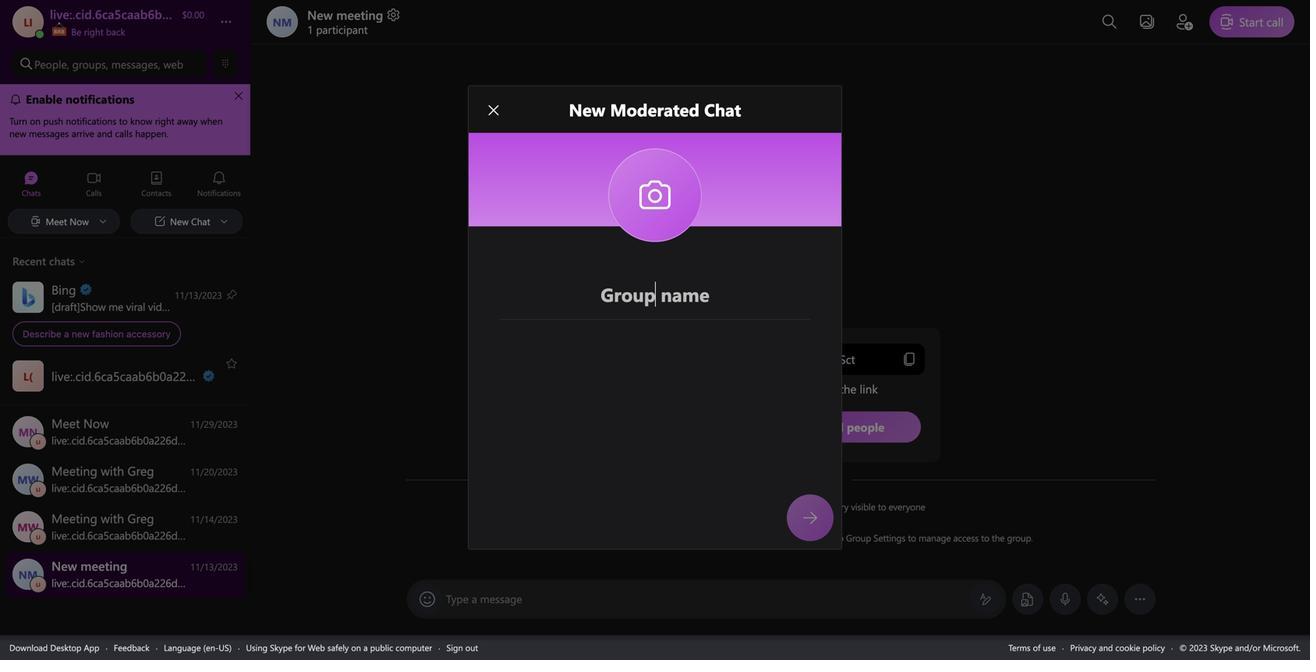 Task type: locate. For each thing, give the bounding box(es) containing it.
right
[[84, 25, 104, 38]]

desktop
[[50, 642, 81, 654]]

feedback link
[[114, 642, 150, 654]]

manage
[[919, 532, 951, 544]]

new meeting
[[307, 6, 383, 23]]

to right settings
[[908, 532, 916, 544]]

privacy and cookie policy
[[1070, 642, 1165, 654]]

download
[[9, 642, 48, 654]]

using
[[246, 642, 268, 654]]

to right go
[[835, 532, 844, 544]]

to right access
[[981, 532, 989, 544]]

tab list
[[0, 164, 250, 207]]

the left the chat
[[787, 501, 800, 513]]

access
[[953, 532, 979, 544]]

describe
[[23, 329, 61, 340]]

be right back
[[69, 25, 125, 38]]

has made the chat history visible to everyone
[[743, 501, 925, 513]]

policy
[[1143, 642, 1165, 654]]

to
[[878, 501, 886, 513], [835, 532, 844, 544], [908, 532, 916, 544], [981, 532, 989, 544]]

terms
[[1009, 642, 1031, 654]]

a left link.
[[796, 532, 801, 544]]

1 vertical spatial the
[[992, 532, 1005, 544]]

privacy and cookie policy link
[[1070, 642, 1165, 654]]

and
[[1099, 642, 1113, 654]]

new
[[307, 6, 333, 23]]

chat
[[802, 501, 819, 513]]

joining
[[673, 532, 700, 544]]

viral
[[126, 299, 145, 314]]

language (en-us)
[[164, 642, 232, 654]]

public
[[370, 642, 393, 654]]

new meeting button
[[307, 6, 401, 23]]

describe a new fashion accessory
[[23, 329, 171, 340]]

for
[[295, 642, 305, 654]]

go
[[821, 532, 833, 544]]

0 horizontal spatial the
[[787, 501, 800, 513]]

people, groups, messages, web
[[34, 57, 183, 71]]

enabled
[[638, 532, 670, 544]]

has
[[746, 501, 759, 513]]

on left tiktok
[[181, 299, 193, 314]]

people,
[[34, 57, 69, 71]]

computer
[[396, 642, 432, 654]]

messages,
[[111, 57, 160, 71]]

on right safely
[[351, 642, 361, 654]]

of
[[1033, 642, 1041, 654]]

tiktok
[[196, 299, 225, 314]]

everyone
[[889, 501, 925, 513]]

terms of use
[[1009, 642, 1056, 654]]

the
[[787, 501, 800, 513], [992, 532, 1005, 544]]

0 horizontal spatial on
[[181, 299, 193, 314]]

be right back button
[[50, 22, 204, 38]]

groups,
[[72, 57, 108, 71]]

this
[[702, 532, 716, 544]]

Type a message text field
[[446, 592, 967, 608]]

1 vertical spatial on
[[351, 642, 361, 654]]

people, groups, messages, web button
[[12, 50, 207, 78]]

download desktop app
[[9, 642, 99, 654]]

web
[[163, 57, 183, 71]]

language (en-us) link
[[164, 642, 232, 654]]

[draft]show
[[51, 299, 106, 314]]

on
[[181, 299, 193, 314], [351, 642, 361, 654]]

group.
[[1007, 532, 1033, 544]]

download desktop app link
[[9, 642, 99, 654]]

1 horizontal spatial the
[[992, 532, 1005, 544]]

cookie
[[1116, 642, 1140, 654]]

a left the public
[[363, 642, 368, 654]]

0 vertical spatial the
[[787, 501, 800, 513]]

the left group.
[[992, 532, 1005, 544]]

made
[[762, 501, 784, 513]]

to right visible
[[878, 501, 886, 513]]

use
[[1043, 642, 1056, 654]]

a
[[64, 329, 69, 340], [796, 532, 801, 544], [472, 592, 477, 606], [363, 642, 368, 654]]

terms of use link
[[1009, 642, 1056, 654]]

(en-
[[203, 642, 219, 654]]

group
[[846, 532, 871, 544]]

back
[[106, 25, 125, 38]]

sign out
[[447, 642, 478, 654]]

new
[[72, 329, 89, 340]]

type a message
[[446, 592, 522, 606]]

meeting
[[336, 6, 383, 23]]

me
[[109, 299, 123, 314]]



Task type: vqa. For each thing, say whether or not it's contained in the screenshot.
enabled
yes



Task type: describe. For each thing, give the bounding box(es) containing it.
history
[[821, 501, 849, 513]]

us)
[[219, 642, 232, 654]]

language
[[164, 642, 201, 654]]

visible
[[851, 501, 876, 513]]

using skype for web safely on a public computer link
[[246, 642, 432, 654]]

settings
[[874, 532, 906, 544]]

link.
[[803, 532, 819, 544]]

out
[[465, 642, 478, 654]]

a right the type
[[472, 592, 477, 606]]

1 horizontal spatial on
[[351, 642, 361, 654]]

fashion
[[92, 329, 124, 340]]

using
[[772, 532, 794, 544]]

be
[[71, 25, 81, 38]]

safely
[[327, 642, 349, 654]]

skype
[[270, 642, 292, 654]]

enabled joining this conversation using a link. go to group settings to manage access to the group.
[[636, 532, 1033, 544]]

a left new
[[64, 329, 69, 340]]

[draft]show me viral videos on tiktok
[[51, 299, 225, 314]]

using skype for web safely on a public computer
[[246, 642, 432, 654]]

web
[[308, 642, 325, 654]]

type
[[446, 592, 469, 606]]

Group Name:  text field
[[500, 269, 810, 319]]

app
[[84, 642, 99, 654]]

accessory
[[126, 329, 171, 340]]

feedback
[[114, 642, 150, 654]]

message
[[480, 592, 522, 606]]

sign out link
[[447, 642, 478, 654]]

videos
[[148, 299, 178, 314]]

privacy
[[1070, 642, 1097, 654]]

sign
[[447, 642, 463, 654]]

conversation
[[719, 532, 770, 544]]

0 vertical spatial on
[[181, 299, 193, 314]]



